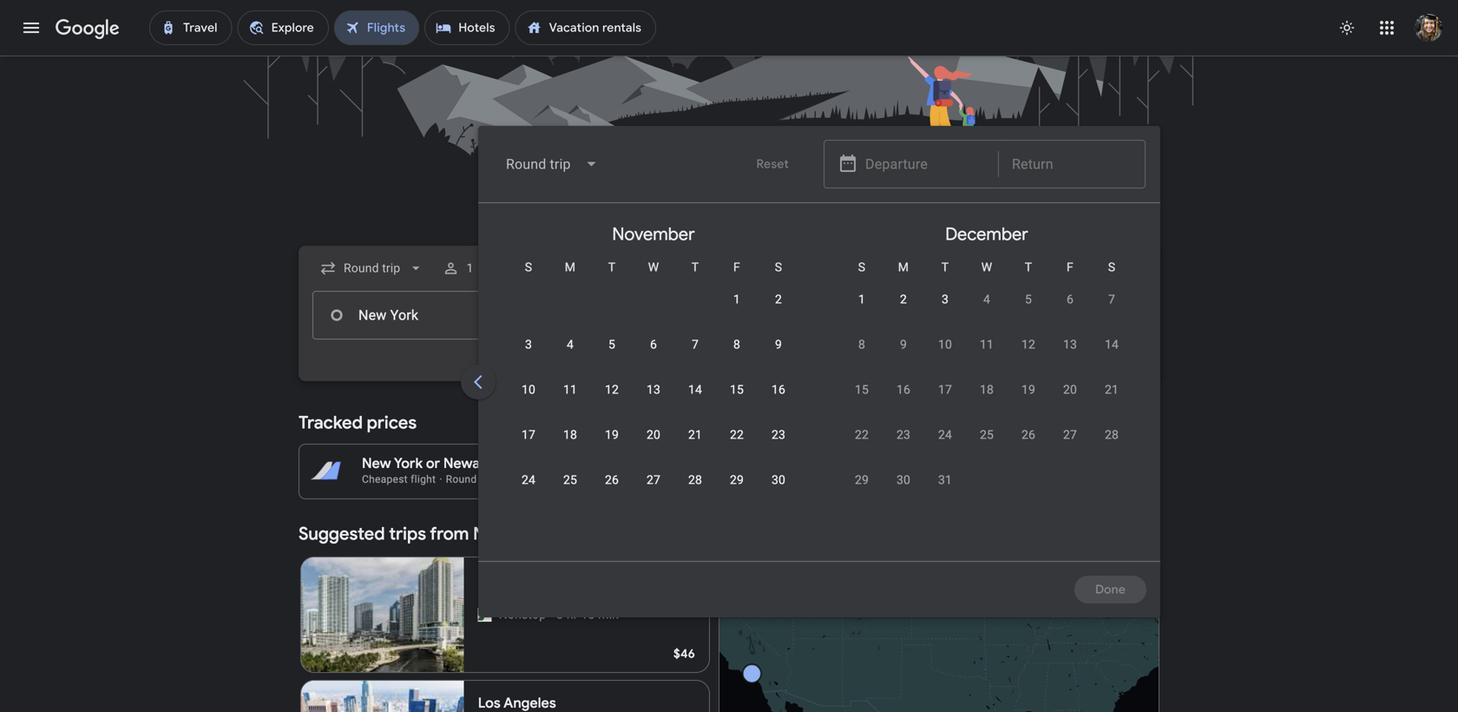 Task type: vqa. For each thing, say whether or not it's contained in the screenshot.


Task type: locate. For each thing, give the bounding box(es) containing it.
10 for tue, dec 10 element
[[939, 337, 953, 352]]

8 up the explore
[[734, 337, 741, 352]]

28
[[1105, 428, 1119, 442], [689, 473, 703, 487]]

20 left sat, dec 21 element
[[1064, 382, 1078, 397]]

21 for thu, nov 21 element
[[689, 428, 703, 442]]

f inside december row group
[[1067, 260, 1074, 274]]

2 right fri, nov 1 element
[[775, 292, 782, 307]]

6
[[1067, 292, 1074, 307], [650, 337, 657, 352]]

19 button up thu, dec 26 element
[[1008, 381, 1050, 423]]

12 inside december row group
[[1022, 337, 1036, 352]]

28 left all
[[1105, 428, 1119, 442]]

0 vertical spatial 26
[[1022, 428, 1036, 442]]

0 horizontal spatial 9 button
[[758, 336, 800, 378]]

miami down mon, dec 23 element
[[877, 455, 917, 472]]

row containing 22
[[841, 419, 1133, 468]]

14 for sat, dec 14 element
[[1105, 337, 1119, 352]]

0 horizontal spatial 10
[[522, 382, 536, 397]]

3 hr 18 min
[[557, 607, 619, 622]]

0 horizontal spatial 30
[[772, 473, 786, 487]]

23 button
[[758, 426, 800, 468], [883, 426, 925, 468]]

24 button
[[925, 426, 966, 468], [508, 471, 550, 513]]

1 horizontal spatial 30 button
[[883, 471, 925, 513]]

all
[[1126, 415, 1139, 431]]

sun, nov 3 element
[[525, 336, 532, 353]]

from
[[430, 523, 469, 545]]

2 8 from the left
[[859, 337, 866, 352]]

26 inside december row group
[[1022, 428, 1036, 442]]

21 inside november row group
[[689, 428, 703, 442]]

1 vertical spatial 20 button
[[633, 426, 675, 468]]

sat, nov 9 element
[[775, 336, 782, 353]]

8 inside november row group
[[734, 337, 741, 352]]

20 for wed, nov 20 element
[[647, 428, 661, 442]]

29 for fri, nov 29 "element"
[[730, 473, 744, 487]]

1 30 button from the left
[[758, 471, 800, 513]]

29 inside december row group
[[855, 473, 869, 487]]

miami inside new york to miami round trip
[[877, 455, 917, 472]]

cheapest flight
[[362, 473, 436, 485]]

27 button
[[1050, 426, 1091, 468], [633, 471, 675, 513]]

suggested trips from new york
[[299, 523, 548, 545]]

1 horizontal spatial 24
[[939, 428, 953, 442]]

18 inside december row group
[[980, 382, 994, 397]]

10 button up sun, nov 17 'element'
[[508, 381, 550, 423]]

5
[[1025, 292, 1032, 307], [609, 337, 616, 352]]

f up fri, nov 1 element
[[734, 260, 741, 274]]

16 button up mon, dec 23 element
[[883, 381, 925, 423]]

26 button inside december row group
[[1008, 426, 1050, 468]]

6 button up 'wed, nov 13' element
[[633, 336, 675, 378]]

19 inside november row group
[[605, 428, 619, 442]]

new up cheapest
[[362, 455, 391, 472]]

11 inside december row group
[[980, 337, 994, 352]]

1 horizontal spatial 16
[[897, 382, 911, 397]]

w
[[648, 260, 659, 274], [982, 260, 993, 274]]

14 button up thu, nov 21 element
[[675, 381, 716, 423]]

9 inside november row group
[[775, 337, 782, 352]]

3 button up 'sun, nov 10' element
[[508, 336, 550, 378]]

0 vertical spatial 28
[[1105, 428, 1119, 442]]

3 button up tue, dec 10 element
[[925, 291, 966, 333]]

30 for mon, dec 30 element
[[897, 473, 911, 487]]

4 button up wed, dec 11 element
[[966, 291, 1008, 333]]

15 inside december row group
[[855, 382, 869, 397]]

3 inside suggested trips from new york region
[[557, 607, 564, 622]]

22 right thu, nov 21 element
[[730, 428, 744, 442]]

27 right tue, nov 26 element
[[647, 473, 661, 487]]

york down sun, dec 22 element
[[828, 455, 857, 472]]

28 inside november row group
[[689, 473, 703, 487]]

tue, nov 12 element
[[605, 381, 619, 399]]

1 horizontal spatial 14 button
[[1091, 336, 1133, 378]]

21 button
[[1091, 381, 1133, 423], [675, 426, 716, 468]]

m inside december row group
[[899, 260, 909, 274]]

5 for tue, nov 5 "element" at the top left of the page
[[609, 337, 616, 352]]

14
[[1105, 337, 1119, 352], [689, 382, 703, 397]]

0 horizontal spatial 7 button
[[675, 336, 716, 378]]

0 horizontal spatial 20
[[647, 428, 661, 442]]

23 button up the sat, nov 30 element
[[758, 426, 800, 468]]

0 horizontal spatial 14
[[689, 382, 703, 397]]

1 inside popup button
[[467, 261, 474, 275]]

20 inside december row group
[[1064, 382, 1078, 397]]

2 m from the left
[[899, 260, 909, 274]]

9
[[775, 337, 782, 352], [900, 337, 907, 352]]

2 trip from the left
[[878, 473, 894, 485]]

30 button right fri, nov 29 "element"
[[758, 471, 800, 513]]

29 right '88 us dollars' text box
[[730, 473, 744, 487]]

10 for 'sun, nov 10' element
[[522, 382, 536, 397]]

7 for thu, nov 7 element
[[692, 337, 699, 352]]

13 for the fri, dec 13 element
[[1064, 337, 1078, 352]]

2 button up sat, nov 9 element
[[758, 291, 800, 333]]

2 15 from the left
[[855, 382, 869, 397]]

21 inside december row group
[[1105, 382, 1119, 397]]

0 vertical spatial 13
[[1064, 337, 1078, 352]]

2 1 button from the left
[[841, 291, 883, 333]]

None field
[[492, 143, 613, 185], [313, 253, 432, 284], [492, 143, 613, 185], [313, 253, 432, 284]]

row containing 17
[[508, 419, 800, 468]]

trip left mon, dec 30 element
[[878, 473, 894, 485]]

0 horizontal spatial york
[[394, 455, 423, 472]]

1 vertical spatial 21
[[689, 428, 703, 442]]

15 button
[[716, 381, 758, 423], [841, 381, 883, 423]]

20 button up fri, dec 27 element
[[1050, 381, 1091, 423]]

13 inside december row group
[[1064, 337, 1078, 352]]

11 button up wed, dec 18 element
[[966, 336, 1008, 378]]

16 left tue, dec 17 element on the bottom right of the page
[[897, 382, 911, 397]]

12 left the fri, dec 13 element
[[1022, 337, 1036, 352]]

14 button
[[1091, 336, 1133, 378], [675, 381, 716, 423]]

29 button inside december row group
[[841, 471, 883, 513]]

22 up new york to miami round trip
[[855, 428, 869, 442]]

29 button
[[716, 471, 758, 513], [841, 471, 883, 513]]

0 horizontal spatial 8 button
[[716, 336, 758, 378]]

1 8 from the left
[[734, 337, 741, 352]]

2
[[775, 292, 782, 307], [900, 292, 907, 307]]

mon, dec 23 element
[[897, 426, 911, 444]]

15
[[730, 382, 744, 397], [855, 382, 869, 397]]

14 inside november row group
[[689, 382, 703, 397]]

None text field
[[313, 291, 557, 340]]

24 inside november row group
[[522, 473, 536, 487]]

12
[[1022, 337, 1036, 352], [605, 382, 619, 397]]

1 horizontal spatial 27
[[1064, 428, 1078, 442]]

s up sat, dec 7 element
[[1109, 260, 1116, 274]]

0 horizontal spatial 16
[[772, 382, 786, 397]]

12 inside november row group
[[605, 382, 619, 397]]

0 vertical spatial 24
[[939, 428, 953, 442]]

11 inside november row group
[[563, 382, 577, 397]]

m for november
[[565, 260, 576, 274]]

1 vertical spatial 4 button
[[550, 336, 591, 378]]

1 vertical spatial miami
[[478, 571, 518, 589]]

8 button up sun, dec 15 element
[[841, 336, 883, 378]]

18 inside november row group
[[563, 428, 577, 442]]

16 for the "sat, nov 16" element
[[772, 382, 786, 397]]

22 button up fri, nov 29 "element"
[[716, 426, 758, 468]]

22 for sun, dec 22 element
[[855, 428, 869, 442]]

row
[[716, 276, 800, 333], [841, 276, 1133, 333], [508, 328, 800, 378], [841, 328, 1133, 378], [508, 373, 800, 423], [841, 373, 1133, 423], [508, 419, 800, 468], [841, 419, 1133, 468], [508, 464, 800, 513], [841, 464, 966, 513]]

grid containing november
[[154, 210, 1154, 571]]

2 inside december row group
[[900, 292, 907, 307]]

11 button up mon, nov 18 element
[[550, 381, 591, 423]]

chicago
[[514, 455, 568, 472]]

13 left the thu, nov 14 element
[[647, 382, 661, 397]]

0 vertical spatial 12
[[1022, 337, 1036, 352]]

10 left wed, dec 11 element
[[939, 337, 953, 352]]

21 button up '88 us dollars' text box
[[675, 426, 716, 468]]

16 inside december row group
[[897, 382, 911, 397]]

1 vertical spatial 5
[[609, 337, 616, 352]]

11 left "tue, nov 12" element
[[563, 382, 577, 397]]

20 inside november row group
[[647, 428, 661, 442]]

view all
[[1096, 415, 1139, 431]]

17 right the mon, dec 16 element at the bottom right of page
[[939, 382, 953, 397]]

3 t from the left
[[942, 260, 949, 274]]

fri, nov 22 element
[[730, 426, 744, 444]]

round inside new york to miami round trip
[[844, 473, 875, 485]]

11
[[980, 337, 994, 352], [563, 382, 577, 397]]

2 23 from the left
[[897, 428, 911, 442]]

0 vertical spatial 14 button
[[1091, 336, 1133, 378]]

trip
[[480, 473, 496, 485], [878, 473, 894, 485]]

25 for mon, nov 25 element
[[563, 473, 577, 487]]

1 w from the left
[[648, 260, 659, 274]]

trip down newark
[[480, 473, 496, 485]]

1 vertical spatial 13 button
[[633, 381, 675, 423]]

13
[[1064, 337, 1078, 352], [647, 382, 661, 397]]

10
[[939, 337, 953, 352], [522, 382, 536, 397]]

0 vertical spatial 17 button
[[925, 381, 966, 423]]

11 for mon, nov 11 'element'
[[563, 382, 577, 397]]

1 2 button from the left
[[758, 291, 800, 333]]

sun, nov 17 element
[[522, 426, 536, 444]]

f inside november row group
[[734, 260, 741, 274]]

0 horizontal spatial 27
[[647, 473, 661, 487]]

5 for thu, dec 5 element
[[1025, 292, 1032, 307]]

sun, nov 10 element
[[522, 381, 536, 399]]

f
[[734, 260, 741, 274], [1067, 260, 1074, 274]]

17 inside november row group
[[522, 428, 536, 442]]

0 vertical spatial 24 button
[[925, 426, 966, 468]]

1
[[467, 261, 474, 275], [734, 292, 741, 307], [859, 292, 866, 307]]

30 inside november row group
[[772, 473, 786, 487]]

23
[[772, 428, 786, 442], [897, 428, 911, 442]]

1 horizontal spatial 4 button
[[966, 291, 1008, 333]]

change appearance image
[[1327, 7, 1368, 49]]

27 inside november row group
[[647, 473, 661, 487]]

 image
[[550, 606, 553, 623]]

18 button
[[966, 381, 1008, 423], [550, 426, 591, 468]]

1 horizontal spatial 6
[[1067, 292, 1074, 307]]

2 inside november row group
[[775, 292, 782, 307]]

26 inside november row group
[[605, 473, 619, 487]]

1 inside december row group
[[859, 292, 866, 307]]

8
[[734, 337, 741, 352], [859, 337, 866, 352]]

26 right wed, dec 25 element
[[1022, 428, 1036, 442]]

17 inside december row group
[[939, 382, 953, 397]]

7 right "wed, nov 6" element
[[692, 337, 699, 352]]

15 button up sun, dec 22 element
[[841, 381, 883, 423]]

9 button
[[758, 336, 800, 378], [883, 336, 925, 378]]

18 button up wed, dec 25 element
[[966, 381, 1008, 423]]

tue, nov 26 element
[[605, 471, 619, 489]]

16 for the mon, dec 16 element at the bottom right of page
[[897, 382, 911, 397]]

1 horizontal spatial 3 button
[[925, 291, 966, 333]]

26 button left fri, dec 27 element
[[1008, 426, 1050, 468]]

m up mon, nov 4 element
[[565, 260, 576, 274]]

0 vertical spatial 11
[[980, 337, 994, 352]]

1 horizontal spatial 3
[[557, 607, 564, 622]]

t
[[608, 260, 616, 274], [692, 260, 699, 274], [942, 260, 949, 274], [1025, 260, 1033, 274]]

25 inside december row group
[[980, 428, 994, 442]]

1 horizontal spatial 22
[[855, 428, 869, 442]]

24 button up 31
[[925, 426, 966, 468]]

0 vertical spatial 5
[[1025, 292, 1032, 307]]

row group
[[154, 210, 487, 554]]

1 button
[[716, 291, 758, 333], [841, 291, 883, 333]]

28 inside december row group
[[1105, 428, 1119, 442]]

5 button
[[1008, 291, 1050, 333], [591, 336, 633, 378]]

19 left wed, nov 20 element
[[605, 428, 619, 442]]

4 inside december row group
[[984, 292, 991, 307]]

13 button
[[1050, 336, 1091, 378], [633, 381, 675, 423]]

1 vertical spatial 25
[[563, 473, 577, 487]]

2 horizontal spatial 1
[[859, 292, 866, 307]]

6 inside november row group
[[650, 337, 657, 352]]

Flight search field
[[154, 126, 1174, 617]]

grid
[[154, 210, 1154, 571]]

1 m from the left
[[565, 260, 576, 274]]

sat, dec 28 element
[[1105, 426, 1119, 444]]

24 button left mon, nov 25 element
[[508, 471, 550, 513]]

2 vertical spatial 3
[[557, 607, 564, 622]]

26 for tue, nov 26 element
[[605, 473, 619, 487]]

1 horizontal spatial 13 button
[[1050, 336, 1091, 378]]

mon, nov 18 element
[[563, 426, 577, 444]]

22 button up sun, dec 29 element
[[841, 426, 883, 468]]

1 vertical spatial 3
[[525, 337, 532, 352]]

1 f from the left
[[734, 260, 741, 274]]

tracked prices
[[299, 412, 417, 434]]

new inside suggested trips from new york region
[[473, 523, 509, 545]]

mon, dec 30 element
[[897, 471, 911, 489]]

miami
[[877, 455, 917, 472], [478, 571, 518, 589]]

8 inside december row group
[[859, 337, 866, 352]]

1 button up sun, dec 8 element
[[841, 291, 883, 333]]

thu, nov 7 element
[[692, 336, 699, 353]]

explore button
[[682, 362, 777, 397]]

25
[[980, 428, 994, 442], [563, 473, 577, 487]]

3 inside december row group
[[942, 292, 949, 307]]

november row group
[[487, 210, 821, 554]]

2 w from the left
[[982, 260, 993, 274]]

wed, nov 20 element
[[647, 426, 661, 444]]

14 right the fri, dec 13 element
[[1105, 337, 1119, 352]]

1 29 button from the left
[[716, 471, 758, 513]]

0 horizontal spatial trip
[[480, 473, 496, 485]]

26 button
[[1008, 426, 1050, 468], [591, 471, 633, 513]]

46 US dollars text field
[[674, 646, 696, 662]]

23 for mon, dec 23 element
[[897, 428, 911, 442]]

0 vertical spatial 4
[[984, 292, 991, 307]]

25 button left thu, dec 26 element
[[966, 426, 1008, 468]]

1 horizontal spatial 18
[[581, 607, 595, 622]]

0 horizontal spatial 14 button
[[675, 381, 716, 423]]

21
[[1105, 382, 1119, 397], [689, 428, 703, 442]]

s up sun, dec 1 element
[[859, 260, 866, 274]]

16
[[772, 382, 786, 397], [897, 382, 911, 397]]

mar 18 – 27
[[478, 590, 545, 604]]

1 vertical spatial 10
[[522, 382, 536, 397]]

2 2 button from the left
[[883, 291, 925, 333]]

14 right 'wed, nov 13' element
[[689, 382, 703, 397]]

f for december
[[1067, 260, 1074, 274]]

1 horizontal spatial 22 button
[[841, 426, 883, 468]]

29 button left mon, dec 30 element
[[841, 471, 883, 513]]

14 inside december row group
[[1105, 337, 1119, 352]]

24 right mon, dec 23 element
[[939, 428, 953, 442]]

22
[[730, 428, 744, 442], [855, 428, 869, 442]]

3 button
[[925, 291, 966, 333], [508, 336, 550, 378]]

sat, dec 14 element
[[1105, 336, 1119, 353]]

3
[[942, 292, 949, 307], [525, 337, 532, 352], [557, 607, 564, 622]]

0 horizontal spatial 28 button
[[675, 471, 716, 513]]

8 button
[[716, 336, 758, 378], [841, 336, 883, 378]]

fri, nov 1 element
[[734, 291, 741, 308]]

f up fri, dec 6 element
[[1067, 260, 1074, 274]]

4 left thu, dec 5 element
[[984, 292, 991, 307]]

round
[[446, 473, 477, 485], [844, 473, 875, 485]]

$210 $88
[[681, 455, 711, 485]]

sat, nov 2 element
[[775, 291, 782, 308]]

22 inside november row group
[[730, 428, 744, 442]]

6 button inside december row group
[[1050, 291, 1091, 333]]

22 inside december row group
[[855, 428, 869, 442]]

3 left wed, dec 4 element
[[942, 292, 949, 307]]

30 button
[[758, 471, 800, 513], [883, 471, 925, 513]]

explore
[[720, 372, 763, 387]]

29 button inside november row group
[[716, 471, 758, 513]]

tue, dec 3 element
[[942, 291, 949, 308]]

1 vertical spatial 12
[[605, 382, 619, 397]]

miami up mar in the left of the page
[[478, 571, 518, 589]]

7 right fri, dec 6 element
[[1109, 292, 1116, 307]]

4 for mon, nov 4 element
[[567, 337, 574, 352]]

12 button up 'thu, dec 19' element
[[1008, 336, 1050, 378]]

1 vertical spatial 19 button
[[591, 426, 633, 468]]

1 1 button from the left
[[716, 291, 758, 333]]

4 inside november row group
[[567, 337, 574, 352]]

1 button up fri, nov 8 element
[[716, 291, 758, 333]]

11 button
[[966, 336, 1008, 378], [550, 381, 591, 423]]

1 15 button from the left
[[716, 381, 758, 423]]

19 for tue, nov 19 element
[[605, 428, 619, 442]]

row containing 24
[[508, 464, 800, 513]]

0 vertical spatial 27
[[1064, 428, 1078, 442]]

15 for fri, nov 15 'element'
[[730, 382, 744, 397]]

1 horizontal spatial w
[[982, 260, 993, 274]]

29 inside november row group
[[730, 473, 744, 487]]

0 horizontal spatial 13
[[647, 382, 661, 397]]

2 to from the left
[[860, 455, 874, 472]]

10 button up tue, dec 17 element on the bottom right of the page
[[925, 336, 966, 378]]

1 2 from the left
[[775, 292, 782, 307]]

16 button up sat, nov 23 element
[[758, 381, 800, 423]]

0 horizontal spatial to
[[497, 455, 511, 472]]

20
[[1064, 382, 1078, 397], [647, 428, 661, 442]]

15 for sun, dec 15 element
[[855, 382, 869, 397]]

0 horizontal spatial 23 button
[[758, 426, 800, 468]]

2 16 button from the left
[[883, 381, 925, 423]]

1 22 from the left
[[730, 428, 744, 442]]

3 left hr
[[557, 607, 564, 622]]

new right the from
[[473, 523, 509, 545]]

23 inside december row group
[[897, 428, 911, 442]]

21 button up sat, dec 28 element
[[1091, 381, 1133, 423]]

24 inside december row group
[[939, 428, 953, 442]]

1 vertical spatial 17 button
[[508, 426, 550, 468]]

1 horizontal spatial 8
[[859, 337, 866, 352]]

12 button
[[1008, 336, 1050, 378], [591, 381, 633, 423]]

2 for november
[[775, 292, 782, 307]]

23 inside november row group
[[772, 428, 786, 442]]

0 horizontal spatial 19 button
[[591, 426, 633, 468]]

1 round from the left
[[446, 473, 477, 485]]

21 up view
[[1105, 382, 1119, 397]]

88 US dollars text field
[[690, 471, 711, 485]]

30 inside december row group
[[897, 473, 911, 487]]

0 horizontal spatial 15 button
[[716, 381, 758, 423]]

0 vertical spatial miami
[[877, 455, 917, 472]]

20 button
[[1050, 381, 1091, 423], [633, 426, 675, 468]]

s
[[525, 260, 532, 274], [775, 260, 783, 274], [859, 260, 866, 274], [1109, 260, 1116, 274]]

york inside new york to miami round trip
[[828, 455, 857, 472]]

1 15 from the left
[[730, 382, 744, 397]]

1 horizontal spatial miami
[[877, 455, 917, 472]]

7
[[1109, 292, 1116, 307], [692, 337, 699, 352]]

tue, dec 24 element
[[939, 426, 953, 444]]

1 vertical spatial 26 button
[[591, 471, 633, 513]]

1 9 from the left
[[775, 337, 782, 352]]

29
[[730, 473, 744, 487], [855, 473, 869, 487]]

7 button
[[1091, 291, 1133, 333], [675, 336, 716, 378]]

30 right fri, nov 29 "element"
[[772, 473, 786, 487]]

10 inside december row group
[[939, 337, 953, 352]]

0 horizontal spatial round
[[446, 473, 477, 485]]

0 horizontal spatial 29 button
[[716, 471, 758, 513]]

1 horizontal spatial 20
[[1064, 382, 1078, 397]]

york up the cheapest flight at the bottom of page
[[394, 455, 423, 472]]

7 inside row
[[692, 337, 699, 352]]

19 left the fri, dec 20 element
[[1022, 382, 1036, 397]]

sat, dec 7 element
[[1109, 291, 1116, 308]]

17 button up tue, dec 24 'element' on the bottom of the page
[[925, 381, 966, 423]]

2 right sun, dec 1 element
[[900, 292, 907, 307]]

28 button
[[1091, 426, 1133, 468], [675, 471, 716, 513]]

2 29 from the left
[[855, 473, 869, 487]]

8 button up fri, nov 15 'element'
[[716, 336, 758, 378]]

16 inside november row group
[[772, 382, 786, 397]]

sun, dec 22 element
[[855, 426, 869, 444]]

m
[[565, 260, 576, 274], [899, 260, 909, 274]]

trips
[[389, 523, 426, 545]]

new right the sat, nov 30 element
[[796, 455, 825, 472]]

1 horizontal spatial 11
[[980, 337, 994, 352]]

31 button
[[925, 471, 966, 513]]

18 up chicago
[[563, 428, 577, 442]]

27 inside december row group
[[1064, 428, 1078, 442]]

24 for tue, dec 24 'element' on the bottom of the page
[[939, 428, 953, 442]]

1 29 from the left
[[730, 473, 744, 487]]

2 button
[[758, 291, 800, 333], [883, 291, 925, 333]]

3 for tue, dec 3 element
[[942, 292, 949, 307]]

9 inside december row group
[[900, 337, 907, 352]]

2 22 from the left
[[855, 428, 869, 442]]

1 button
[[435, 247, 505, 289]]

tue, dec 31 element
[[939, 471, 953, 489]]

w down november
[[648, 260, 659, 274]]

1 16 button from the left
[[758, 381, 800, 423]]

15 left the mon, dec 16 element at the bottom right of page
[[855, 382, 869, 397]]

25 right tue, dec 24 'element' on the bottom of the page
[[980, 428, 994, 442]]

sun, nov 24 element
[[522, 471, 536, 489]]

2 f from the left
[[1067, 260, 1074, 274]]

17 button inside december row group
[[925, 381, 966, 423]]

26
[[1022, 428, 1036, 442], [605, 473, 619, 487]]

0 vertical spatial 21
[[1105, 382, 1119, 397]]

7 inside december row group
[[1109, 292, 1116, 307]]

3 inside row
[[525, 337, 532, 352]]

2 9 from the left
[[900, 337, 907, 352]]

2 16 from the left
[[897, 382, 911, 397]]

21 for sat, dec 21 element
[[1105, 382, 1119, 397]]

5 inside row
[[609, 337, 616, 352]]

thu, dec 19 element
[[1022, 381, 1036, 399]]

row containing 10
[[508, 373, 800, 423]]

round down sun, dec 22 element
[[844, 473, 875, 485]]

1 horizontal spatial round
[[844, 473, 875, 485]]

1 16 from the left
[[772, 382, 786, 397]]

1 23 from the left
[[772, 428, 786, 442]]

2 2 from the left
[[900, 292, 907, 307]]

22 button
[[716, 426, 758, 468], [841, 426, 883, 468]]

1 30 from the left
[[772, 473, 786, 487]]

1 horizontal spatial 6 button
[[1050, 291, 1091, 333]]

4 for wed, dec 4 element
[[984, 292, 991, 307]]

1 vertical spatial 3 button
[[508, 336, 550, 378]]

to inside new york to miami round trip
[[860, 455, 874, 472]]

hr
[[567, 607, 578, 622]]

1 vertical spatial 25 button
[[550, 471, 591, 513]]

sun, dec 15 element
[[855, 381, 869, 399]]

23 right sun, dec 22 element
[[897, 428, 911, 442]]

2 30 from the left
[[897, 473, 911, 487]]

1 horizontal spatial 15 button
[[841, 381, 883, 423]]

13 inside november row group
[[647, 382, 661, 397]]

1 button for december
[[841, 291, 883, 333]]

0 vertical spatial 18
[[980, 382, 994, 397]]

6 button
[[1050, 291, 1091, 333], [633, 336, 675, 378]]

19 inside december row group
[[1022, 382, 1036, 397]]

0 vertical spatial 20 button
[[1050, 381, 1091, 423]]

25 button
[[966, 426, 1008, 468], [550, 471, 591, 513]]

9 for mon, dec 9 element
[[900, 337, 907, 352]]

6 inside december row group
[[1067, 292, 1074, 307]]

20 button up wed, nov 27 element
[[633, 426, 675, 468]]

12 right mon, nov 11 'element'
[[605, 382, 619, 397]]

1 vertical spatial 28
[[689, 473, 703, 487]]

$210
[[681, 455, 711, 472]]

1 9 button from the left
[[758, 336, 800, 378]]

new inside new york to miami round trip
[[796, 455, 825, 472]]

17
[[939, 382, 953, 397], [522, 428, 536, 442]]

17 button up sun, nov 24 element
[[508, 426, 550, 468]]

25 down chicago
[[563, 473, 577, 487]]

1 horizontal spatial 2 button
[[883, 291, 925, 333]]

0 horizontal spatial 28
[[689, 473, 703, 487]]

1 vertical spatial 14
[[689, 382, 703, 397]]

10 inside november row group
[[522, 382, 536, 397]]

26 button right mon, nov 25 element
[[591, 471, 633, 513]]

25 inside november row group
[[563, 473, 577, 487]]

30
[[772, 473, 786, 487], [897, 473, 911, 487]]

0 horizontal spatial 9
[[775, 337, 782, 352]]

14 for the thu, nov 14 element
[[689, 382, 703, 397]]

1 horizontal spatial 12
[[1022, 337, 1036, 352]]

york for to
[[828, 455, 857, 472]]

5 inside december row group
[[1025, 292, 1032, 307]]

4 button
[[966, 291, 1008, 333], [550, 336, 591, 378]]

w inside december row group
[[982, 260, 993, 274]]

8 for fri, nov 8 element
[[734, 337, 741, 352]]

0 horizontal spatial 7
[[692, 337, 699, 352]]

13 right thu, dec 12 element
[[1064, 337, 1078, 352]]

0 vertical spatial 5 button
[[1008, 291, 1050, 333]]

16 right the explore
[[772, 382, 786, 397]]

2 round from the left
[[844, 473, 875, 485]]

wed, dec 25 element
[[980, 426, 994, 444]]

29 for sun, dec 29 element
[[855, 473, 869, 487]]

18 inside suggested trips from new york region
[[581, 607, 595, 622]]

22 for fri, nov 22 element
[[730, 428, 744, 442]]

m inside november row group
[[565, 260, 576, 274]]

1 button for november
[[716, 291, 758, 333]]

fri, nov 8 element
[[734, 336, 741, 353]]

8 left mon, dec 9 element
[[859, 337, 866, 352]]

fri, nov 29 element
[[730, 471, 744, 489]]

7 button up the thu, nov 14 element
[[675, 336, 716, 378]]

york
[[394, 455, 423, 472], [828, 455, 857, 472], [513, 523, 548, 545]]

0 horizontal spatial 4
[[567, 337, 574, 352]]

18
[[980, 382, 994, 397], [563, 428, 577, 442], [581, 607, 595, 622]]

1 horizontal spatial 21 button
[[1091, 381, 1133, 423]]

20 right tue, nov 19 element
[[647, 428, 661, 442]]

1 inside november row group
[[734, 292, 741, 307]]

1 trip from the left
[[480, 473, 496, 485]]

2 29 button from the left
[[841, 471, 883, 513]]

6 left thu, nov 7 element
[[650, 337, 657, 352]]

york inside region
[[513, 523, 548, 545]]

31
[[939, 473, 953, 487]]

new
[[362, 455, 391, 472], [796, 455, 825, 472], [473, 523, 509, 545]]

30 for the sat, nov 30 element
[[772, 473, 786, 487]]

1 horizontal spatial trip
[[878, 473, 894, 485]]

3 left mon, nov 4 element
[[525, 337, 532, 352]]

1 horizontal spatial 10
[[939, 337, 953, 352]]

Departure text field
[[866, 141, 986, 188], [865, 292, 985, 339]]

0 horizontal spatial 19
[[605, 428, 619, 442]]

1 horizontal spatial m
[[899, 260, 909, 274]]

13 button up wed, nov 20 element
[[633, 381, 675, 423]]

17 button
[[925, 381, 966, 423], [508, 426, 550, 468]]

3 for 3 hr 18 min
[[557, 607, 564, 622]]

10 left mon, nov 11 'element'
[[522, 382, 536, 397]]

15 inside november row group
[[730, 382, 744, 397]]

21 up $210
[[689, 428, 703, 442]]

1 horizontal spatial 19 button
[[1008, 381, 1050, 423]]

9 right fri, nov 8 element
[[775, 337, 782, 352]]

9 button up the "sat, nov 16" element
[[758, 336, 800, 378]]

19 button
[[1008, 381, 1050, 423], [591, 426, 633, 468]]

0 vertical spatial 19 button
[[1008, 381, 1050, 423]]

30 left 31
[[897, 473, 911, 487]]

0 horizontal spatial 22 button
[[716, 426, 758, 468]]

w inside november row group
[[648, 260, 659, 274]]

25 button right sun, nov 24 element
[[550, 471, 591, 513]]



Task type: describe. For each thing, give the bounding box(es) containing it.
prices
[[367, 412, 417, 434]]

0 horizontal spatial 25 button
[[550, 471, 591, 513]]

wed, dec 4 element
[[984, 291, 991, 308]]

row containing 3
[[508, 328, 800, 378]]

thu, nov 21 element
[[689, 426, 703, 444]]

wed, dec 18 element
[[980, 381, 994, 399]]

9 for sat, nov 9 element
[[775, 337, 782, 352]]

27 for fri, dec 27 element
[[1064, 428, 1078, 442]]

12 button inside november row group
[[591, 381, 633, 423]]

1 for november
[[734, 292, 741, 307]]

thu, dec 12 element
[[1022, 336, 1036, 353]]

mon, dec 9 element
[[900, 336, 907, 353]]

4 button inside december row group
[[966, 291, 1008, 333]]

17 for tue, dec 17 element on the bottom right of the page
[[939, 382, 953, 397]]

4 button inside row
[[550, 336, 591, 378]]

11 for wed, dec 11 element
[[980, 337, 994, 352]]

23 for sat, nov 23 element
[[772, 428, 786, 442]]

13 for 'wed, nov 13' element
[[647, 382, 661, 397]]

1 vertical spatial 7 button
[[675, 336, 716, 378]]

27 for wed, nov 27 element
[[647, 473, 661, 487]]

november
[[613, 223, 695, 245]]

or
[[426, 455, 440, 472]]

view
[[1096, 415, 1124, 431]]

0 vertical spatial 10 button
[[925, 336, 966, 378]]

tracked prices region
[[299, 402, 1160, 499]]

row containing 15
[[841, 373, 1133, 423]]

0 vertical spatial 28 button
[[1091, 426, 1133, 468]]

fri, dec 13 element
[[1064, 336, 1078, 353]]

Return text field
[[1012, 141, 1132, 188]]

previous image
[[458, 361, 499, 403]]

december row group
[[821, 210, 1154, 554]]

m for december
[[899, 260, 909, 274]]

wed, nov 6 element
[[650, 336, 657, 353]]

1 22 button from the left
[[716, 426, 758, 468]]

sat, dec 21 element
[[1105, 381, 1119, 399]]

york for or
[[394, 455, 423, 472]]

2 30 button from the left
[[883, 471, 925, 513]]

w for november
[[648, 260, 659, 274]]

min
[[598, 607, 619, 622]]

2 t from the left
[[692, 260, 699, 274]]

new for new york or newark to chicago
[[362, 455, 391, 472]]

thu, dec 26 element
[[1022, 426, 1036, 444]]

0 vertical spatial 13 button
[[1050, 336, 1091, 378]]

thu, nov 14 element
[[689, 381, 703, 399]]

miami inside suggested trips from new york region
[[478, 571, 518, 589]]

tue, dec 10 element
[[939, 336, 953, 353]]

tue, dec 17 element
[[939, 381, 953, 399]]

nonstop
[[499, 607, 546, 622]]

17 for sun, nov 17 'element'
[[522, 428, 536, 442]]

0 horizontal spatial 13 button
[[633, 381, 675, 423]]

sat, nov 30 element
[[772, 471, 786, 489]]

1 horizontal spatial 5 button
[[1008, 291, 1050, 333]]

2 23 button from the left
[[883, 426, 925, 468]]

0 vertical spatial departure text field
[[866, 141, 986, 188]]

fri, nov 15 element
[[730, 381, 744, 399]]

19 button inside december row group
[[1008, 381, 1050, 423]]

1 t from the left
[[608, 260, 616, 274]]

flights
[[659, 152, 800, 214]]

2 9 button from the left
[[883, 336, 925, 378]]

mon, nov 25 element
[[563, 471, 577, 489]]

17 button inside november row group
[[508, 426, 550, 468]]

0 vertical spatial 18 button
[[966, 381, 1008, 423]]

0 vertical spatial 27 button
[[1050, 426, 1091, 468]]

mar
[[478, 590, 500, 604]]

main menu image
[[21, 17, 42, 38]]

december
[[946, 223, 1029, 245]]

19 button inside november row group
[[591, 426, 633, 468]]

28 for thu, nov 28 element
[[689, 473, 703, 487]]

1 23 button from the left
[[758, 426, 800, 468]]

19 for 'thu, dec 19' element
[[1022, 382, 1036, 397]]

18 for wed, dec 18 element
[[980, 382, 994, 397]]

4 s from the left
[[1109, 260, 1116, 274]]

flight
[[411, 473, 436, 485]]

0 horizontal spatial 27 button
[[633, 471, 675, 513]]

1 s from the left
[[525, 260, 532, 274]]

26 button inside november row group
[[591, 471, 633, 513]]

tracked
[[299, 412, 363, 434]]

0 horizontal spatial 10 button
[[508, 381, 550, 423]]

7 for sat, dec 7 element
[[1109, 292, 1116, 307]]

2 button for november
[[758, 291, 800, 333]]

2 8 button from the left
[[841, 336, 883, 378]]

26 for thu, dec 26 element
[[1022, 428, 1036, 442]]

row containing 8
[[841, 328, 1133, 378]]

$88
[[690, 471, 711, 485]]

1 horizontal spatial 20 button
[[1050, 381, 1091, 423]]

12 for "tue, nov 12" element
[[605, 382, 619, 397]]

suggested trips from new york region
[[299, 513, 1160, 712]]

0 horizontal spatial 5 button
[[591, 336, 633, 378]]

fri, dec 27 element
[[1064, 426, 1078, 444]]

newark
[[444, 455, 494, 472]]

mon, dec 16 element
[[897, 381, 911, 399]]

mon, nov 11 element
[[563, 381, 577, 399]]

0 vertical spatial 7 button
[[1091, 291, 1133, 333]]

sun, dec 29 element
[[855, 471, 869, 489]]

2 s from the left
[[775, 260, 783, 274]]

frontier image
[[478, 608, 492, 622]]

18 for mon, nov 18 element
[[563, 428, 577, 442]]

18 – 27
[[503, 590, 545, 604]]

2 for december
[[900, 292, 907, 307]]

1 8 button from the left
[[716, 336, 758, 378]]

0 vertical spatial 12 button
[[1008, 336, 1050, 378]]

1 horizontal spatial 11 button
[[966, 336, 1008, 378]]

wed, nov 13 element
[[647, 381, 661, 399]]

sun, dec 1 element
[[859, 291, 866, 308]]

8 for sun, dec 8 element
[[859, 337, 866, 352]]

grid inside flight search box
[[154, 210, 1154, 571]]

new york to miami round trip
[[796, 455, 917, 485]]

1 vertical spatial 21 button
[[675, 426, 716, 468]]

fri, dec 6 element
[[1067, 291, 1074, 308]]

0 vertical spatial 25 button
[[966, 426, 1008, 468]]

sat, nov 16 element
[[772, 381, 786, 399]]

24 for sun, nov 24 element
[[522, 473, 536, 487]]

2 22 button from the left
[[841, 426, 883, 468]]

wed, dec 11 element
[[980, 336, 994, 353]]

4 t from the left
[[1025, 260, 1033, 274]]

cheapest
[[362, 473, 408, 485]]

25 for wed, dec 25 element
[[980, 428, 994, 442]]

2 button for december
[[883, 291, 925, 333]]

w for december
[[982, 260, 993, 274]]

thu, nov 28 element
[[689, 471, 703, 489]]

mon, nov 4 element
[[567, 336, 574, 353]]

6 button inside november row group
[[633, 336, 675, 378]]

12 for thu, dec 12 element
[[1022, 337, 1036, 352]]

trip inside new york to miami round trip
[[878, 473, 894, 485]]

mon, dec 2 element
[[900, 291, 907, 308]]

0 horizontal spatial 11 button
[[550, 381, 591, 423]]

2 15 button from the left
[[841, 381, 883, 423]]

3 s from the left
[[859, 260, 866, 274]]

0 horizontal spatial 3 button
[[508, 336, 550, 378]]

Return text field
[[1012, 292, 1131, 339]]

0 horizontal spatial 20 button
[[633, 426, 675, 468]]

sun, dec 8 element
[[859, 336, 866, 353]]

20 for the fri, dec 20 element
[[1064, 382, 1078, 397]]

1 vertical spatial departure text field
[[865, 292, 985, 339]]

row containing 29
[[841, 464, 966, 513]]

fri, dec 20 element
[[1064, 381, 1078, 399]]

1 vertical spatial 18 button
[[550, 426, 591, 468]]

6 for "wed, nov 6" element
[[650, 337, 657, 352]]

6 for fri, dec 6 element
[[1067, 292, 1074, 307]]

0 vertical spatial 21 button
[[1091, 381, 1133, 423]]

1 to from the left
[[497, 455, 511, 472]]

round trip
[[446, 473, 496, 485]]

 image inside suggested trips from new york region
[[550, 606, 553, 623]]

tue, nov 5 element
[[609, 336, 616, 353]]

new for new york to miami round trip
[[796, 455, 825, 472]]

$46
[[674, 646, 696, 662]]

f for november
[[734, 260, 741, 274]]

thu, dec 5 element
[[1025, 291, 1032, 308]]

tue, nov 19 element
[[605, 426, 619, 444]]

3 for sun, nov 3 element
[[525, 337, 532, 352]]

wed, nov 27 element
[[647, 471, 661, 489]]

suggested
[[299, 523, 385, 545]]

1 for december
[[859, 292, 866, 307]]

sat, nov 23 element
[[772, 426, 786, 444]]

28 for sat, dec 28 element
[[1105, 428, 1119, 442]]

0 horizontal spatial 24 button
[[508, 471, 550, 513]]

new york or newark to chicago
[[362, 455, 568, 472]]



